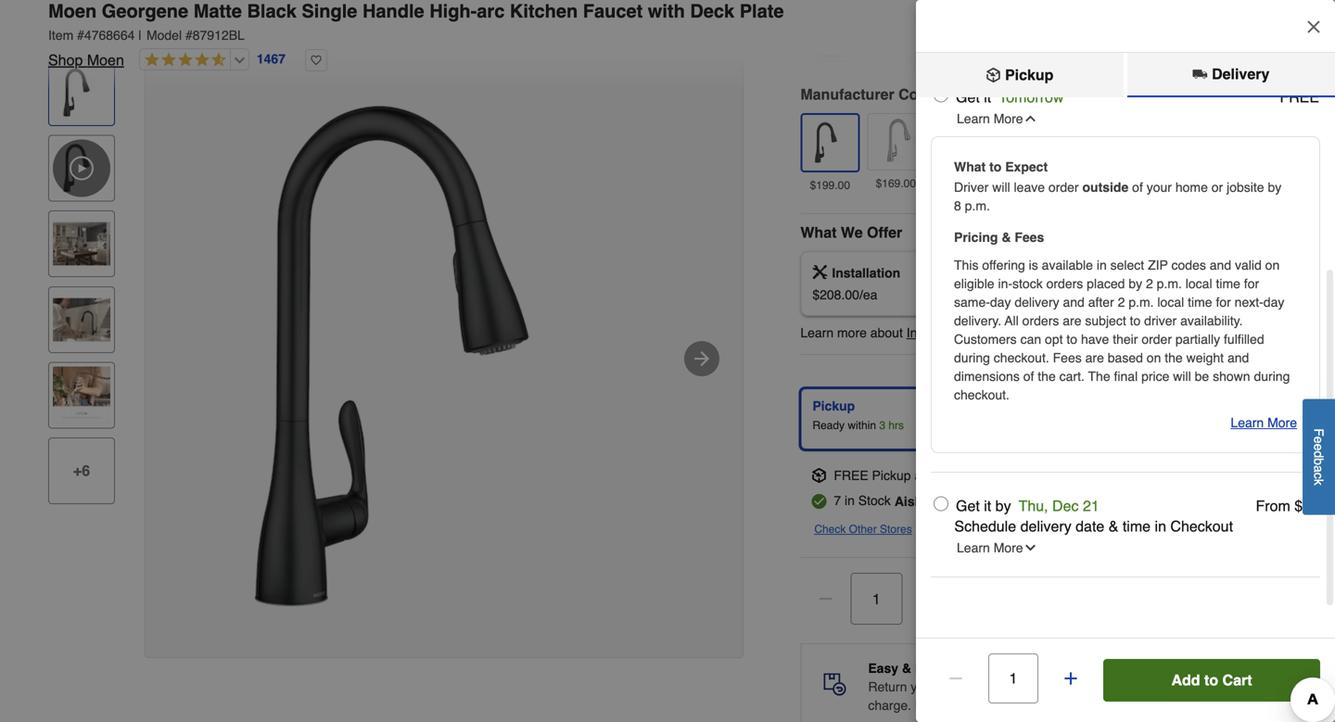 Task type: describe. For each thing, give the bounding box(es) containing it.
it up 'schedule'
[[984, 498, 992, 515]]

+6 button
[[48, 438, 115, 504]]

in- inside this offering is available in select zip codes and valid on eligible in-stock orders placed by 2 p.m. local time for same-day delivery and after 2 p.m. local time for next-day delivery. all orders are subject to driver availability. customers can opt to have their order partially fulfilled during checkout. fees are based on the weight and dimensions of the cart. the final price will be shown during checkout.
[[998, 277, 1013, 291]]

system
[[1020, 0, 1061, 5]]

$208.00/ea
[[813, 288, 878, 302]]

the left reflex
[[958, 0, 976, 5]]

of inside what to expect driver will leave order outside of your home or jobsite by 8 p.m.
[[1132, 180, 1143, 195]]

jobsite
[[1227, 180, 1264, 195]]

reflex:
[[815, 0, 870, 5]]

leave
[[1014, 180, 1045, 195]]

learn more about installation .
[[801, 326, 972, 340]]

makes
[[1133, 26, 1171, 41]]

will inside this offering is available in select zip codes and valid on eligible in-stock orders placed by 2 p.m. local time for same-day delivery and after 2 p.m. local time for next-day delivery. all orders are subject to driver availability. customers can opt to have their order partially fulfilled during checkout. fees are based on the weight and dimensions of the cart. the final price will be shown during checkout.
[[1173, 369, 1191, 384]]

more for second the learn more button from the bottom
[[994, 111, 1023, 126]]

b
[[1312, 458, 1327, 466]]

and down fulfilled
[[1228, 351, 1249, 366]]

by inside what to expect driver will leave order outside of your home or jobsite by 8 p.m.
[[1268, 180, 1282, 195]]

get it tomorrow
[[956, 89, 1064, 106]]

1467
[[257, 52, 286, 66]]

c
[[1312, 473, 1327, 479]]

free pickup at mission valley lowe's
[[834, 468, 1056, 483]]

smooth
[[1084, 0, 1126, 5]]

and left 'after'
[[1063, 295, 1085, 310]]

valley
[[978, 468, 1012, 483]]

available
[[1042, 258, 1093, 273]]

3
[[879, 419, 886, 432]]

& for pricing & fees
[[1002, 230, 1011, 245]]

order inside what to expect driver will leave order outside of your home or jobsite by 8 p.m.
[[1049, 180, 1079, 195]]

tomorrow
[[999, 89, 1064, 106]]

same-
[[954, 295, 990, 310]]

1 vertical spatial delivery
[[1021, 518, 1072, 535]]

placed
[[1087, 277, 1125, 291]]

shown
[[1213, 369, 1251, 384]]

more for first the learn more button from the bottom of the page
[[994, 541, 1023, 556]]

one-
[[987, 26, 1016, 41]]

about
[[871, 326, 903, 340]]

2 vertical spatial in
[[1155, 518, 1167, 535]]

chevron up image
[[1023, 111, 1038, 126]]

43
[[929, 494, 944, 509]]

based
[[1108, 351, 1143, 366]]

fees inside this offering is available in select zip codes and valid on eligible in-stock orders placed by 2 p.m. local time for same-day delivery and after 2 p.m. local time for next-day delivery. all orders are subject to driver availability. customers can opt to have their order partially fulfilled during checkout. fees are based on the weight and dimensions of the cart. the final price will be shown during checkout.
[[1053, 351, 1082, 366]]

the left cart. on the bottom right of the page
[[1038, 369, 1056, 384]]

back
[[1144, 680, 1171, 695]]

pickup image
[[812, 468, 827, 483]]

0 vertical spatial orders
[[1047, 277, 1083, 291]]

learn more left f
[[1231, 416, 1297, 430]]

1 horizontal spatial are
[[1086, 351, 1104, 366]]

learn left "more"
[[801, 326, 834, 340]]

by inside this offering is available in select zip codes and valid on eligible in-stock orders placed by 2 p.m. local time for same-day delivery and after 2 p.m. local time for next-day delivery. all orders are subject to driver availability. customers can opt to have their order partially fulfilled during checkout. fees are based on the weight and dimensions of the cart. the final price will be shown during checkout.
[[1129, 277, 1143, 291]]

expect
[[1005, 160, 1048, 175]]

select
[[1111, 258, 1144, 273]]

ready
[[813, 419, 845, 432]]

0 vertical spatial during
[[954, 351, 990, 366]]

2 handle from the left
[[1090, 26, 1129, 41]]

eligible
[[954, 277, 995, 291]]

stock
[[858, 493, 891, 508]]

schedule delivery date & time in checkout
[[955, 518, 1233, 535]]

delivery.
[[954, 314, 1002, 328]]

0 horizontal spatial local
[[1158, 295, 1184, 310]]

it inside reflex: equipped with the reflex system for smooth operation, easy movement and secure docking of the pulldown/pullout spray head temperature control: one-handle lever handle makes it easy to adjust the water
[[1174, 26, 1181, 41]]

fulfilled
[[1224, 332, 1264, 347]]

option group containing get it
[[931, 0, 1327, 596]]

2 title image from the top
[[53, 215, 110, 273]]

cart
[[1223, 672, 1252, 689]]

us
[[1189, 680, 1203, 695]]

a
[[1312, 466, 1327, 473]]

free
[[1207, 680, 1229, 695]]

moen georgene matte black single handle high-arc kitchen faucet with deck plate item # 4768664 | model # 87912bl
[[48, 0, 784, 43]]

partially
[[1176, 332, 1220, 347]]

pricing
[[954, 230, 998, 245]]

offering
[[982, 258, 1025, 273]]

pickup option group
[[793, 381, 1295, 457]]

1 horizontal spatial during
[[1254, 369, 1290, 384]]

with inside moen georgene matte black single handle high-arc kitchen faucet with deck plate item # 4768664 | model # 87912bl
[[648, 0, 685, 22]]

of inside reflex: equipped with the reflex system for smooth operation, easy movement and secure docking of the pulldown/pullout spray head temperature control: one-handle lever handle makes it easy to adjust the water
[[932, 8, 942, 23]]

from $79
[[1256, 498, 1320, 515]]

the up control:
[[946, 8, 964, 23]]

other
[[849, 523, 877, 536]]

& for easy & free returns return your new, unused item in-store or ship it back to us free of charge.
[[902, 661, 912, 676]]

3 title image from the top
[[53, 291, 110, 348]]

checkout
[[1171, 518, 1233, 535]]

2 vertical spatial p.m.
[[1129, 295, 1154, 310]]

0 horizontal spatial time
[[1123, 518, 1151, 535]]

k
[[1312, 479, 1327, 486]]

1 horizontal spatial local
[[1186, 277, 1213, 291]]

outside
[[1083, 180, 1129, 195]]

installation inside "installation $208.00/ea"
[[832, 266, 901, 281]]

what for what to expect driver will leave order outside of your home or jobsite by 8 p.m.
[[954, 160, 986, 175]]

all
[[1005, 314, 1019, 328]]

cart.
[[1060, 369, 1085, 384]]

after
[[1088, 295, 1114, 310]]

store
[[1059, 680, 1088, 695]]

final
[[1114, 369, 1138, 384]]

learn down :
[[957, 111, 990, 126]]

minus image
[[816, 590, 835, 608]]

learn more down 'schedule'
[[957, 541, 1023, 556]]

1 horizontal spatial installation
[[907, 326, 969, 340]]

to up "their"
[[1130, 314, 1141, 328]]

minus image
[[947, 670, 965, 688]]

free
[[915, 661, 943, 676]]

dec
[[1053, 498, 1079, 515]]

charge.
[[868, 698, 912, 713]]

close image
[[1305, 18, 1323, 36]]

1 e from the top
[[1312, 437, 1327, 444]]

:
[[985, 86, 990, 103]]

reflex
[[980, 0, 1017, 5]]

check circle filled image
[[812, 494, 827, 509]]

1 vertical spatial &
[[1109, 518, 1119, 535]]

mission
[[930, 468, 974, 483]]

0 vertical spatial are
[[1063, 314, 1082, 328]]

1 vertical spatial 2
[[1118, 295, 1125, 310]]

0 horizontal spatial by
[[996, 498, 1011, 515]]

pickup image
[[986, 68, 1001, 83]]

2 horizontal spatial p.m.
[[1157, 277, 1182, 291]]

2 learn more button from the top
[[931, 538, 1044, 558]]

valid
[[1235, 258, 1262, 273]]

to inside button
[[1205, 672, 1219, 689]]

delivery button
[[1128, 53, 1335, 97]]

2 vertical spatial pickup
[[872, 468, 911, 483]]

with inside reflex: equipped with the reflex system for smooth operation, easy movement and secure docking of the pulldown/pullout spray head temperature control: one-handle lever handle makes it easy to adjust the water
[[932, 0, 955, 5]]

4.6 stars image
[[140, 52, 226, 69]]

1 horizontal spatial 2
[[1146, 277, 1153, 291]]

availability.
[[1181, 314, 1243, 328]]

0 vertical spatial easy
[[1191, 0, 1219, 5]]

arrow right image
[[691, 348, 713, 370]]

customers
[[954, 332, 1017, 347]]

the
[[1088, 369, 1111, 384]]

2 e from the top
[[1312, 444, 1327, 451]]

and inside reflex: equipped with the reflex system for smooth operation, easy movement and secure docking of the pulldown/pullout spray head temperature control: one-handle lever handle makes it easy to adjust the water
[[815, 8, 837, 23]]

in inside this offering is available in select zip codes and valid on eligible in-stock orders placed by 2 p.m. local time for same-day delivery and after 2 p.m. local time for next-day delivery. all orders are subject to driver availability. customers can opt to have their order partially fulfilled during checkout. fees are based on the weight and dimensions of the cart. the final price will be shown during checkout.
[[1097, 258, 1107, 273]]

model
[[146, 28, 182, 43]]

thu,
[[1019, 498, 1048, 515]]

chevron down image
[[1023, 541, 1038, 556]]

1 # from the left
[[77, 28, 84, 43]]

learn down new,
[[915, 698, 948, 713]]

reflex: equipped with the reflex system for smooth operation, easy movement and secure docking of the pulldown/pullout spray head temperature control: one-handle lever handle makes it easy to adjust the water
[[815, 0, 1286, 59]]

opt
[[1045, 332, 1063, 347]]

what to expect driver will leave order outside of your home or jobsite by 8 p.m.
[[954, 160, 1282, 213]]

returns
[[946, 661, 995, 676]]

0 vertical spatial checkout.
[[994, 351, 1049, 366]]

subject
[[1085, 314, 1126, 328]]

add to cart
[[1172, 672, 1252, 689]]

it down pickup icon
[[984, 89, 992, 106]]

stepper number input field with increment and decrement buttons number field for minus icon
[[989, 654, 1039, 704]]

unused
[[970, 680, 1013, 695]]

get it by thu, dec 21
[[956, 498, 1100, 515]]

$79
[[1295, 498, 1320, 515]]

their
[[1113, 332, 1138, 347]]

to inside what to expect driver will leave order outside of your home or jobsite by 8 p.m.
[[990, 160, 1002, 175]]

assembly image
[[813, 265, 827, 280]]

your inside what to expect driver will leave order outside of your home or jobsite by 8 p.m.
[[1147, 180, 1172, 195]]

1 vertical spatial easy
[[1185, 26, 1212, 41]]

13
[[982, 494, 996, 509]]

1 learn more button from the top
[[931, 109, 1044, 129]]

learn down 'schedule'
[[957, 541, 990, 556]]

2 day from the left
[[1264, 295, 1285, 310]]

what we offer
[[801, 224, 903, 241]]



Task type: vqa. For each thing, say whether or not it's contained in the screenshot.
the "Item Number 4 7 6 8 6 6 4 and Model Number 8 7 9 1 2 B L" element
yes



Task type: locate. For each thing, give the bounding box(es) containing it.
0 vertical spatial in
[[1097, 258, 1107, 273]]

black inside moen georgene matte black single handle high-arc kitchen faucet with deck plate item # 4768664 | model # 87912bl
[[247, 0, 297, 22]]

day
[[990, 295, 1011, 310], [1264, 295, 1285, 310]]

2 horizontal spatial in
[[1155, 518, 1167, 535]]

1 horizontal spatial p.m.
[[1129, 295, 1154, 310]]

1 title image from the top
[[53, 64, 110, 121]]

in up placed
[[1097, 258, 1107, 273]]

p.m.
[[965, 199, 990, 213], [1157, 277, 1182, 291], [1129, 295, 1154, 310]]

order down driver
[[1142, 332, 1172, 347]]

orders
[[1047, 277, 1083, 291], [1023, 314, 1059, 328]]

1 vertical spatial checkout.
[[954, 388, 1010, 403]]

color/finish
[[899, 86, 985, 103]]

truck filled image
[[1193, 67, 1208, 82]]

1 vertical spatial local
[[1158, 295, 1184, 310]]

by down select
[[1129, 277, 1143, 291]]

4768664
[[84, 28, 135, 43]]

the right adjust
[[1268, 26, 1286, 41]]

adjust
[[1230, 26, 1265, 41]]

0 horizontal spatial order
[[1049, 180, 1079, 195]]

0 vertical spatial black
[[247, 0, 297, 22]]

stepper number input field with increment and decrement buttons number field for minus image
[[851, 573, 903, 625]]

0 horizontal spatial what
[[801, 224, 837, 241]]

pickup inside "button"
[[1001, 66, 1054, 83]]

1 vertical spatial or
[[1091, 680, 1103, 695]]

2 # from the left
[[185, 28, 193, 43]]

2 horizontal spatial time
[[1216, 277, 1241, 291]]

delivery
[[1208, 65, 1270, 83]]

black
[[247, 0, 297, 22], [1036, 86, 1072, 103]]

add to cart button
[[1103, 659, 1320, 702]]

1 horizontal spatial what
[[954, 160, 986, 175]]

2
[[1146, 277, 1153, 291], [1118, 295, 1125, 310]]

hrs
[[889, 419, 904, 432]]

1 horizontal spatial your
[[1147, 180, 1172, 195]]

time up availability. at the top of page
[[1188, 295, 1213, 310]]

item
[[1016, 680, 1041, 695]]

of right outside on the right top of page
[[1132, 180, 1143, 195]]

shop
[[48, 51, 83, 69]]

stepper number input field with increment and decrement buttons number field right minus image
[[851, 573, 903, 625]]

learn more down new,
[[915, 698, 982, 713]]

easy right operation,
[[1191, 0, 1219, 5]]

black up chevron up icon
[[1036, 86, 1072, 103]]

order inside this offering is available in select zip codes and valid on eligible in-stock orders placed by 2 p.m. local time for same-day delivery and after 2 p.m. local time for next-day delivery. all orders are subject to driver availability. customers can opt to have their order partially fulfilled during checkout. fees are based on the weight and dimensions of the cart. the final price will be shown during checkout.
[[1142, 332, 1172, 347]]

handle down pulldown/pullout
[[1016, 26, 1055, 41]]

p.m. up driver
[[1129, 295, 1154, 310]]

this
[[954, 258, 979, 273]]

0 vertical spatial order
[[1049, 180, 1079, 195]]

matte up 87912bl
[[194, 0, 242, 22]]

pickup ready within 3 hrs
[[813, 399, 904, 432]]

0 vertical spatial local
[[1186, 277, 1213, 291]]

are up opt
[[1063, 314, 1082, 328]]

get
[[956, 89, 980, 106], [956, 498, 980, 515]]

be
[[1195, 369, 1209, 384]]

pickup for pickup ready within 3 hrs
[[813, 399, 855, 414]]

delivery down thu,
[[1021, 518, 1072, 535]]

learn
[[957, 111, 990, 126], [801, 326, 834, 340], [1231, 416, 1264, 430], [957, 541, 990, 556], [915, 698, 948, 713]]

in right 7
[[845, 493, 855, 508]]

in- left plus icon
[[1044, 680, 1059, 695]]

2 horizontal spatial by
[[1268, 180, 1282, 195]]

operation,
[[1130, 0, 1188, 5]]

learn more button
[[931, 109, 1044, 129], [931, 538, 1044, 558]]

0 horizontal spatial |
[[138, 28, 142, 43]]

1 day from the left
[[990, 295, 1011, 310]]

0 vertical spatial for
[[1065, 0, 1080, 5]]

with up item number 4 7 6 8 6 6 4 and model number 8 7 9 1 2 b l element
[[648, 0, 685, 22]]

time
[[1216, 277, 1241, 291], [1188, 295, 1213, 310], [1123, 518, 1151, 535]]

1 horizontal spatial in-
[[1044, 680, 1059, 695]]

1 vertical spatial for
[[1244, 277, 1259, 291]]

local
[[1186, 277, 1213, 291], [1158, 295, 1184, 310]]

local up driver
[[1158, 295, 1184, 310]]

aisle
[[895, 494, 926, 509]]

what for what we offer
[[801, 224, 837, 241]]

or for home
[[1212, 180, 1223, 195]]

in inside '7 in stock aisle 43 | bay 13'
[[845, 493, 855, 508]]

from
[[1256, 498, 1291, 515]]

1 vertical spatial moen
[[87, 51, 124, 69]]

by up 'schedule'
[[996, 498, 1011, 515]]

easy & free returns return your new, unused item in-store or ship it back to us free of charge.
[[868, 661, 1243, 713]]

title image
[[53, 64, 110, 121], [53, 215, 110, 273], [53, 291, 110, 348], [53, 367, 110, 424]]

1 horizontal spatial in
[[1097, 258, 1107, 273]]

pickup left at
[[872, 468, 911, 483]]

learn more link down new,
[[915, 696, 982, 715]]

to right us
[[1205, 672, 1219, 689]]

| inside moen georgene matte black single handle high-arc kitchen faucet with deck plate item # 4768664 | model # 87912bl
[[138, 28, 142, 43]]

1 horizontal spatial black
[[1036, 86, 1072, 103]]

1 handle from the left
[[1016, 26, 1055, 41]]

1 vertical spatial your
[[911, 680, 936, 695]]

1 vertical spatial p.m.
[[1157, 277, 1182, 291]]

2 right 'after'
[[1118, 295, 1125, 310]]

more down 'schedule'
[[994, 541, 1023, 556]]

1 get from the top
[[956, 89, 980, 106]]

price
[[1142, 369, 1170, 384]]

0 horizontal spatial day
[[990, 295, 1011, 310]]

on up "price"
[[1147, 351, 1161, 366]]

of up control:
[[932, 8, 942, 23]]

0 horizontal spatial on
[[1147, 351, 1161, 366]]

checkout. down dimensions
[[954, 388, 1010, 403]]

the up "price"
[[1165, 351, 1183, 366]]

matte black image
[[806, 119, 854, 167]]

installation $208.00/ea
[[813, 266, 901, 302]]

0 vertical spatial time
[[1216, 277, 1241, 291]]

of right free
[[1233, 680, 1243, 695]]

0 horizontal spatial #
[[77, 28, 84, 43]]

0 horizontal spatial handle
[[1016, 26, 1055, 41]]

p.m. inside what to expect driver will leave order outside of your home or jobsite by 8 p.m.
[[965, 199, 990, 213]]

shop moen
[[48, 51, 124, 69]]

& up offering
[[1002, 230, 1011, 245]]

order
[[1049, 180, 1079, 195], [1142, 332, 1172, 347]]

& inside easy & free returns return your new, unused item in-store or ship it back to us free of charge.
[[902, 661, 912, 676]]

stock
[[1013, 277, 1043, 291]]

handle down head
[[1090, 26, 1129, 41]]

more down new,
[[952, 698, 982, 713]]

learn more link inside option group
[[954, 412, 1297, 434]]

during down customers
[[954, 351, 990, 366]]

to
[[1216, 26, 1226, 41], [990, 160, 1002, 175], [1130, 314, 1141, 328], [1067, 332, 1078, 347], [1205, 672, 1219, 689], [1175, 680, 1186, 695]]

of inside this offering is available in select zip codes and valid on eligible in-stock orders placed by 2 p.m. local time for same-day delivery and after 2 p.m. local time for next-day delivery. all orders are subject to driver availability. customers can opt to have their order partially fulfilled during checkout. fees are based on the weight and dimensions of the cart. the final price will be shown during checkout.
[[1023, 369, 1034, 384]]

0 vertical spatial get
[[956, 89, 980, 106]]

option group
[[931, 0, 1327, 596]]

2 vertical spatial for
[[1216, 295, 1231, 310]]

or left ship
[[1091, 680, 1103, 695]]

& left free
[[902, 661, 912, 676]]

it inside easy & free returns return your new, unused item in-store or ship it back to us free of charge.
[[1134, 680, 1140, 695]]

orders down the available
[[1047, 277, 1083, 291]]

it
[[1174, 26, 1181, 41], [984, 89, 992, 106], [984, 498, 992, 515], [1134, 680, 1140, 695]]

1 vertical spatial pickup
[[813, 399, 855, 414]]

1 vertical spatial are
[[1086, 351, 1104, 366]]

it right 'makes'
[[1174, 26, 1181, 41]]

ship
[[1106, 680, 1130, 695]]

for inside reflex: equipped with the reflex system for smooth operation, easy movement and secure docking of the pulldown/pullout spray head temperature control: one-handle lever handle makes it easy to adjust the water
[[1065, 0, 1080, 5]]

4 title image from the top
[[53, 367, 110, 424]]

1 horizontal spatial |
[[947, 494, 951, 509]]

free for free pickup at mission valley lowe's
[[834, 468, 869, 483]]

pickup up ready
[[813, 399, 855, 414]]

0 horizontal spatial will
[[992, 180, 1010, 195]]

secure
[[841, 8, 880, 23]]

matte right :
[[994, 86, 1031, 103]]

fees up is
[[1015, 230, 1044, 245]]

0 vertical spatial will
[[992, 180, 1010, 195]]

pickup up tomorrow
[[1001, 66, 1054, 83]]

arc
[[477, 0, 505, 22]]

easy up truck filled 'icon'
[[1185, 26, 1212, 41]]

1 horizontal spatial matte
[[994, 86, 1031, 103]]

free up 7
[[834, 468, 869, 483]]

0 vertical spatial by
[[1268, 180, 1282, 195]]

pulldown/pullout
[[968, 8, 1061, 23]]

for up next-
[[1244, 277, 1259, 291]]

1 vertical spatial learn more link
[[915, 696, 982, 715]]

item number 4 7 6 8 6 6 4 and model number 8 7 9 1 2 b l element
[[48, 26, 1287, 45]]

of down can
[[1023, 369, 1034, 384]]

to inside easy & free returns return your new, unused item in-store or ship it back to us free of charge.
[[1175, 680, 1186, 695]]

checkout. down can
[[994, 351, 1049, 366]]

0 vertical spatial learn more button
[[931, 109, 1044, 129]]

in-
[[998, 277, 1013, 291], [1044, 680, 1059, 695]]

| inside '7 in stock aisle 43 | bay 13'
[[947, 494, 951, 509]]

your inside easy & free returns return your new, unused item in-store or ship it back to us free of charge.
[[911, 680, 936, 695]]

to right opt
[[1067, 332, 1078, 347]]

get for get it by thu, dec 21
[[956, 498, 980, 515]]

heart outline image
[[305, 49, 327, 71]]

1 vertical spatial |
[[947, 494, 951, 509]]

stepper number input field with increment and decrement buttons number field left plus icon
[[989, 654, 1039, 704]]

2 horizontal spatial for
[[1244, 277, 1259, 291]]

1 vertical spatial installation
[[907, 326, 969, 340]]

1 horizontal spatial with
[[932, 0, 955, 5]]

0 horizontal spatial or
[[1091, 680, 1103, 695]]

and left valid
[[1210, 258, 1232, 273]]

2 vertical spatial by
[[996, 498, 1011, 515]]

pickup
[[1001, 66, 1054, 83], [813, 399, 855, 414], [872, 468, 911, 483]]

what inside what to expect driver will leave order outside of your home or jobsite by 8 p.m.
[[954, 160, 986, 175]]

1 vertical spatial free
[[834, 468, 869, 483]]

what up driver
[[954, 160, 986, 175]]

0 vertical spatial what
[[954, 160, 986, 175]]

0 horizontal spatial during
[[954, 351, 990, 366]]

with up control:
[[932, 0, 955, 5]]

your left home
[[1147, 180, 1172, 195]]

e up d
[[1312, 437, 1327, 444]]

learn more button down :
[[931, 109, 1044, 129]]

offer
[[867, 224, 903, 241]]

faucet
[[583, 0, 643, 22]]

0 horizontal spatial in
[[845, 493, 855, 508]]

by
[[1268, 180, 1282, 195], [1129, 277, 1143, 291], [996, 498, 1011, 515]]

spot resist stainless image
[[872, 118, 920, 166]]

codes
[[1172, 258, 1206, 273]]

free for free
[[1280, 89, 1320, 106]]

1 horizontal spatial will
[[1173, 369, 1191, 384]]

more for learn more link to the bottom
[[952, 698, 982, 713]]

and down 'reflex:'
[[815, 8, 837, 23]]

+6
[[73, 462, 90, 479]]

or for store
[[1091, 680, 1103, 695]]

during right shown
[[1254, 369, 1290, 384]]

1 horizontal spatial handle
[[1090, 26, 1129, 41]]

in left checkout
[[1155, 518, 1167, 535]]

2 get from the top
[[956, 498, 980, 515]]

your down free
[[911, 680, 936, 695]]

1 vertical spatial during
[[1254, 369, 1290, 384]]

1 horizontal spatial for
[[1216, 295, 1231, 310]]

#
[[77, 28, 84, 43], [185, 28, 193, 43]]

1 vertical spatial order
[[1142, 332, 1172, 347]]

control:
[[916, 26, 983, 41]]

docking
[[883, 8, 928, 23]]

item
[[48, 28, 73, 43]]

learn more link down final
[[954, 412, 1297, 434]]

learn down shown
[[1231, 416, 1264, 430]]

# right model in the top of the page
[[185, 28, 193, 43]]

0 horizontal spatial p.m.
[[965, 199, 990, 213]]

1 horizontal spatial fees
[[1053, 351, 1082, 366]]

water
[[815, 44, 847, 59]]

home
[[1176, 180, 1208, 195]]

and
[[815, 8, 837, 23], [1210, 258, 1232, 273], [1063, 295, 1085, 310], [1228, 351, 1249, 366]]

& right date at the right
[[1109, 518, 1119, 535]]

moen inside moen georgene matte black single handle high-arc kitchen faucet with deck plate item # 4768664 | model # 87912bl
[[48, 0, 97, 22]]

more down get it tomorrow
[[994, 111, 1023, 126]]

1 horizontal spatial or
[[1212, 180, 1223, 195]]

pickup button
[[916, 53, 1124, 97]]

0 horizontal spatial free
[[834, 468, 869, 483]]

pickup for pickup
[[1001, 66, 1054, 83]]

handle
[[363, 0, 424, 22]]

next-
[[1235, 295, 1264, 310]]

0 vertical spatial p.m.
[[965, 199, 990, 213]]

1 horizontal spatial pickup
[[872, 468, 911, 483]]

# right item
[[77, 28, 84, 43]]

matte inside moen georgene matte black single handle high-arc kitchen faucet with deck plate item # 4768664 | model # 87912bl
[[194, 0, 242, 22]]

learn more
[[957, 111, 1023, 126], [1231, 416, 1297, 430], [957, 541, 1023, 556], [915, 698, 982, 713]]

or right home
[[1212, 180, 1223, 195]]

to left expect
[[990, 160, 1002, 175]]

return
[[868, 680, 907, 695]]

moen down "4768664"
[[87, 51, 124, 69]]

1 vertical spatial orders
[[1023, 314, 1059, 328]]

.
[[969, 326, 972, 340]]

f e e d b a c k
[[1312, 429, 1327, 486]]

delivery down "stock"
[[1015, 295, 1060, 310]]

1 with from the left
[[932, 0, 955, 5]]

1 horizontal spatial time
[[1188, 295, 1213, 310]]

Stepper number input field with increment and decrement buttons number field
[[851, 573, 903, 625], [989, 654, 1039, 704]]

2 with from the left
[[648, 0, 685, 22]]

to left us
[[1175, 680, 1186, 695]]

to left adjust
[[1216, 26, 1226, 41]]

delivery inside this offering is available in select zip codes and valid on eligible in-stock orders placed by 2 p.m. local time for same-day delivery and after 2 p.m. local time for next-day delivery. all orders are subject to driver availability. customers can opt to have their order partially fulfilled during checkout. fees are based on the weight and dimensions of the cart. the final price will be shown during checkout.
[[1015, 295, 1060, 310]]

this offering is available in select zip codes and valid on eligible in-stock orders placed by 2 p.m. local time for same-day delivery and after 2 p.m. local time for next-day delivery. all orders are subject to driver availability. customers can opt to have their order partially fulfilled during checkout. fees are based on the weight and dimensions of the cart. the final price will be shown during checkout.
[[954, 258, 1290, 403]]

1 vertical spatial will
[[1173, 369, 1191, 384]]

0 vertical spatial fees
[[1015, 230, 1044, 245]]

f e e d b a c k button
[[1303, 399, 1335, 515]]

0 horizontal spatial black
[[247, 0, 297, 22]]

in- down offering
[[998, 277, 1013, 291]]

0 horizontal spatial for
[[1065, 0, 1080, 5]]

| right the "43" at the bottom right of page
[[947, 494, 951, 509]]

are down have
[[1086, 351, 1104, 366]]

1 vertical spatial stepper number input field with increment and decrement buttons number field
[[989, 654, 1039, 704]]

1 horizontal spatial #
[[185, 28, 193, 43]]

or inside easy & free returns return your new, unused item in-store or ship it back to us free of charge.
[[1091, 680, 1103, 695]]

| left model in the top of the page
[[138, 28, 142, 43]]

what left we
[[801, 224, 837, 241]]

time down valid
[[1216, 277, 1241, 291]]

free down close icon
[[1280, 89, 1320, 106]]

fees up cart. on the bottom right of the page
[[1053, 351, 1082, 366]]

0 vertical spatial on
[[1265, 258, 1280, 273]]

1 vertical spatial in-
[[1044, 680, 1059, 695]]

0 horizontal spatial matte
[[194, 0, 242, 22]]

it right ship
[[1134, 680, 1140, 695]]

check other stores button
[[814, 520, 912, 539]]

pickup inside pickup ready within 3 hrs
[[813, 399, 855, 414]]

get left :
[[956, 89, 980, 106]]

0 vertical spatial &
[[1002, 230, 1011, 245]]

8
[[954, 199, 961, 213]]

in- inside easy & free returns return your new, unused item in-store or ship it back to us free of charge.
[[1044, 680, 1059, 695]]

will inside what to expect driver will leave order outside of your home or jobsite by 8 p.m.
[[992, 180, 1010, 195]]

1 horizontal spatial on
[[1265, 258, 1280, 273]]

schedule
[[955, 518, 1016, 535]]

lever
[[1058, 26, 1086, 41]]

1 horizontal spatial order
[[1142, 332, 1172, 347]]

p.m. down zip
[[1157, 277, 1182, 291]]

pricing & fees
[[954, 230, 1044, 245]]

1 vertical spatial time
[[1188, 295, 1213, 310]]

weight
[[1187, 351, 1224, 366]]

0 vertical spatial |
[[138, 28, 142, 43]]

checkout.
[[994, 351, 1049, 366], [954, 388, 1010, 403]]

0 vertical spatial your
[[1147, 180, 1172, 195]]

learn more down :
[[957, 111, 1023, 126]]

installation down the same-
[[907, 326, 969, 340]]

driver
[[1144, 314, 1177, 328]]

add
[[1172, 672, 1200, 689]]

georgene
[[102, 0, 188, 22]]

get for get it tomorrow
[[956, 89, 980, 106]]

1 vertical spatial black
[[1036, 86, 1072, 103]]

or inside what to expect driver will leave order outside of your home or jobsite by 8 p.m.
[[1212, 180, 1223, 195]]

get left 13
[[956, 498, 980, 515]]

0 horizontal spatial pickup
[[813, 399, 855, 414]]

moen up item
[[48, 0, 97, 22]]

|
[[138, 28, 142, 43], [947, 494, 951, 509]]

learn more button down 'schedule'
[[931, 538, 1044, 558]]

more
[[837, 326, 867, 340]]

0 vertical spatial delivery
[[1015, 295, 1060, 310]]

2 horizontal spatial &
[[1109, 518, 1119, 535]]

0 vertical spatial stepper number input field with increment and decrement buttons number field
[[851, 573, 903, 625]]

for up spray
[[1065, 0, 1080, 5]]

87912bl
[[193, 28, 245, 43]]

0 horizontal spatial your
[[911, 680, 936, 695]]

1 vertical spatial matte
[[994, 86, 1031, 103]]

0 vertical spatial in-
[[998, 277, 1013, 291]]

0 horizontal spatial are
[[1063, 314, 1082, 328]]

day up all
[[990, 295, 1011, 310]]

21
[[1083, 498, 1100, 515]]

more for learn more link within option group
[[1268, 416, 1297, 430]]

0 horizontal spatial stepper number input field with increment and decrement buttons number field
[[851, 573, 903, 625]]

0 horizontal spatial &
[[902, 661, 912, 676]]

1 vertical spatial fees
[[1053, 351, 1082, 366]]

chat invite button image
[[1251, 654, 1307, 711]]

manufacturer color/finish : matte black
[[801, 86, 1072, 103]]

to inside reflex: equipped with the reflex system for smooth operation, easy movement and secure docking of the pulldown/pullout spray head temperature control: one-handle lever handle makes it easy to adjust the water
[[1216, 26, 1226, 41]]

matte
[[194, 0, 242, 22], [994, 86, 1031, 103]]

plus image
[[1062, 670, 1080, 688]]

lowe's
[[1016, 468, 1056, 483]]

of inside easy & free returns return your new, unused item in-store or ship it back to us free of charge.
[[1233, 680, 1243, 695]]



